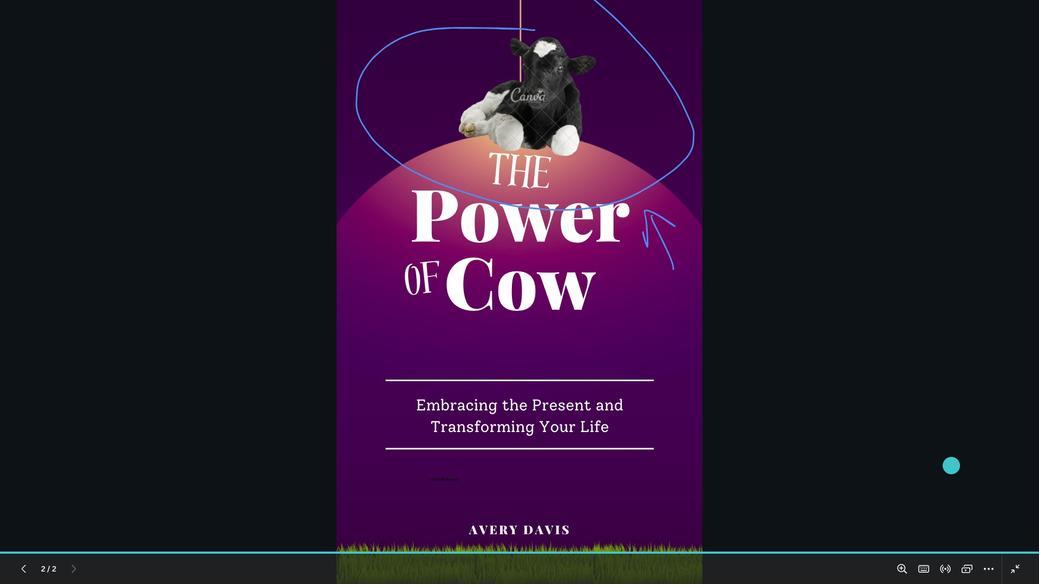 Task type: vqa. For each thing, say whether or not it's contained in the screenshot.
Embracing the Present and Transforming Your Life button
yes



Task type: describe. For each thing, give the bounding box(es) containing it.
2 of from the left
[[402, 246, 446, 323]]

2 / 2
[[41, 564, 56, 575]]

2 / 2 button
[[37, 561, 61, 578]]

Design title text field
[[644, 4, 827, 26]]

present inside button
[[262, 546, 268, 547]]

1 vertical spatial davis
[[524, 522, 571, 538]]

side panel tab list
[[4, 347, 35, 347]]

2 horizontal spatial and
[[687, 353, 707, 366]]

and inside button
[[269, 546, 271, 547]]

2 horizontal spatial present
[[642, 353, 684, 366]]

1 vertical spatial embracing the present and transforming your life
[[416, 396, 624, 437]]

1 vertical spatial life
[[580, 418, 609, 437]]

main menu bar
[[0, 0, 1040, 31]]

1 2 from the left
[[41, 564, 45, 575]]

1 horizontal spatial and
[[596, 396, 624, 415]]

5.0s button
[[327, 35, 363, 53]]

0 vertical spatial davis
[[635, 443, 669, 454]]

duration
[[304, 569, 336, 579]]

life inside button
[[267, 548, 270, 550]]

2 horizontal spatial your
[[647, 368, 673, 382]]

embracing the present and transforming your life button
[[243, 506, 279, 564]]

2 horizontal spatial embracing
[[559, 353, 617, 366]]

1 of from the left
[[549, 246, 580, 300]]

0 vertical spatial transforming
[[569, 368, 643, 382]]

/
[[47, 564, 50, 575]]

0 horizontal spatial display
[[445, 477, 459, 483]]

hide pages image
[[611, 502, 663, 510]]

0 vertical spatial embracing the present and transforming your life
[[559, 353, 707, 382]]

page 2 image
[[288, 518, 325, 552]]



Task type: locate. For each thing, give the bounding box(es) containing it.
1 vertical spatial avery
[[469, 522, 519, 538]]

0 horizontal spatial transforming
[[252, 548, 263, 550]]

1 horizontal spatial dm
[[568, 410, 572, 415]]

2 horizontal spatial transforming
[[569, 368, 643, 382]]

serif
[[573, 410, 579, 415], [436, 477, 444, 483]]

1 vertical spatial avery davis
[[469, 522, 571, 538]]

0 horizontal spatial avery davis
[[469, 522, 571, 538]]

0 horizontal spatial of
[[402, 246, 446, 323]]

the inside button
[[259, 546, 262, 547]]

avery
[[597, 443, 632, 454], [469, 522, 519, 538]]

display
[[580, 410, 589, 415], [445, 477, 459, 483]]

0 horizontal spatial avery
[[469, 522, 519, 538]]

1 vertical spatial dm serif display
[[429, 477, 459, 483]]

0 horizontal spatial 2
[[41, 564, 45, 575]]

1 horizontal spatial serif
[[573, 410, 579, 415]]

0 vertical spatial dm
[[568, 410, 572, 415]]

0 horizontal spatial life
[[267, 548, 270, 550]]

2 vertical spatial present
[[262, 546, 268, 547]]

1 horizontal spatial of
[[549, 246, 580, 300]]

cow
[[444, 232, 596, 328], [579, 236, 687, 305]]

0 vertical spatial embracing
[[559, 353, 617, 366]]

your inside button
[[263, 548, 267, 550]]

1 vertical spatial present
[[532, 396, 592, 415]]

1 horizontal spatial embracing
[[416, 396, 498, 415]]

2 vertical spatial embracing
[[251, 546, 259, 547]]

0 horizontal spatial embracing
[[251, 546, 259, 547]]

dm
[[568, 410, 572, 415], [429, 477, 435, 483]]

and
[[687, 353, 707, 366], [596, 396, 624, 415], [269, 546, 271, 547]]

0 vertical spatial and
[[687, 353, 707, 366]]

0 vertical spatial your
[[647, 368, 673, 382]]

1 vertical spatial serif
[[436, 477, 444, 483]]

0 horizontal spatial davis
[[524, 522, 571, 538]]

2 right the /
[[52, 564, 56, 575]]

1 horizontal spatial davis
[[635, 443, 669, 454]]

2 vertical spatial life
[[267, 548, 270, 550]]

1 horizontal spatial 2
[[52, 564, 56, 575]]

1 horizontal spatial life
[[580, 418, 609, 437]]

1 horizontal spatial transforming
[[431, 418, 535, 437]]

duration button
[[286, 565, 340, 583]]

embracing the present and transforming your life inside button
[[251, 546, 271, 550]]

2 horizontal spatial life
[[676, 368, 697, 382]]

embracing the present and transforming your life
[[559, 353, 707, 382], [416, 396, 624, 437], [251, 546, 271, 550]]

1 horizontal spatial display
[[580, 410, 589, 415]]

avery davis
[[597, 443, 669, 454], [469, 522, 571, 538]]

0 horizontal spatial dm
[[429, 477, 435, 483]]

2 vertical spatial embracing the present and transforming your life
[[251, 546, 271, 550]]

power cow
[[410, 164, 630, 328], [554, 187, 711, 305]]

0 vertical spatial display
[[580, 410, 589, 415]]

2 2 from the left
[[52, 564, 56, 575]]

1 horizontal spatial avery
[[597, 443, 632, 454]]

1 vertical spatial transforming
[[431, 418, 535, 437]]

the
[[485, 137, 554, 216], [608, 168, 657, 224], [620, 353, 638, 366], [502, 396, 528, 415], [259, 546, 262, 547]]

embracing
[[559, 353, 617, 366], [416, 396, 498, 415], [251, 546, 259, 547]]

Page title text field
[[301, 542, 305, 552]]

1 horizontal spatial your
[[539, 418, 576, 437]]

0 horizontal spatial dm serif display
[[429, 477, 459, 483]]

2
[[41, 564, 45, 575], [52, 564, 56, 575]]

0 vertical spatial avery
[[597, 443, 632, 454]]

2 vertical spatial your
[[263, 548, 267, 550]]

5.0s
[[344, 38, 359, 49]]

0 vertical spatial life
[[676, 368, 697, 382]]

2 vertical spatial and
[[269, 546, 271, 547]]

present
[[642, 353, 684, 366], [532, 396, 592, 415], [262, 546, 268, 547]]

0 vertical spatial dm serif display
[[568, 410, 589, 415]]

1 horizontal spatial avery davis
[[597, 443, 669, 454]]

0 horizontal spatial present
[[262, 546, 268, 547]]

1 vertical spatial dm
[[429, 477, 435, 483]]

0 vertical spatial serif
[[573, 410, 579, 415]]

power
[[410, 164, 630, 260], [554, 187, 711, 256]]

transforming
[[569, 368, 643, 382], [431, 418, 535, 437], [252, 548, 263, 550]]

0 horizontal spatial and
[[269, 546, 271, 547]]

davis
[[635, 443, 669, 454], [524, 522, 571, 538]]

embracing inside button
[[251, 546, 259, 547]]

transforming inside button
[[252, 548, 263, 550]]

0 horizontal spatial your
[[263, 548, 267, 550]]

1 vertical spatial and
[[596, 396, 624, 415]]

2 vertical spatial transforming
[[252, 548, 263, 550]]

1 horizontal spatial present
[[532, 396, 592, 415]]

of
[[549, 246, 580, 300], [402, 246, 446, 323]]

life
[[676, 368, 697, 382], [580, 418, 609, 437], [267, 548, 270, 550]]

1 vertical spatial display
[[445, 477, 459, 483]]

0 vertical spatial avery davis
[[597, 443, 669, 454]]

1 vertical spatial your
[[539, 418, 576, 437]]

your
[[647, 368, 673, 382], [539, 418, 576, 437], [263, 548, 267, 550]]

0 horizontal spatial serif
[[436, 477, 444, 483]]

1 horizontal spatial dm serif display
[[568, 410, 589, 415]]

0 vertical spatial present
[[642, 353, 684, 366]]

2 left the /
[[41, 564, 45, 575]]

dm serif display
[[568, 410, 589, 415], [429, 477, 459, 483]]

1 vertical spatial embracing
[[416, 396, 498, 415]]



